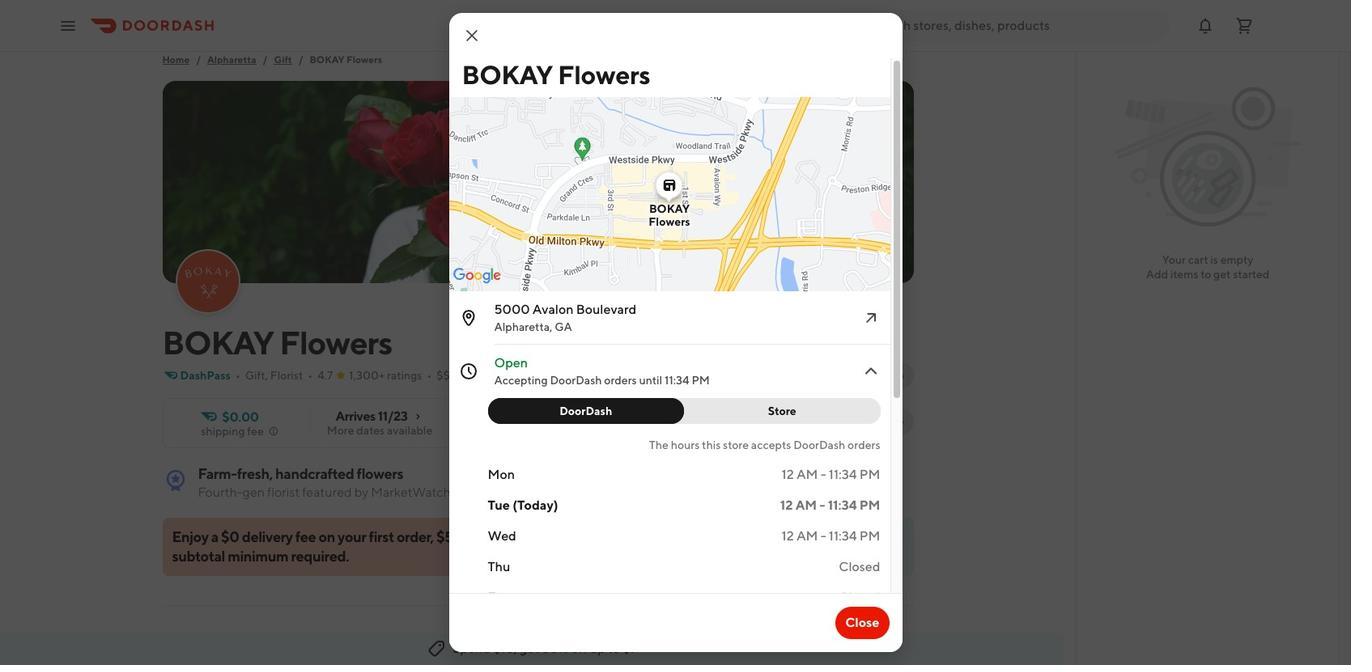 Task type: describe. For each thing, give the bounding box(es) containing it.
tue (today)
[[488, 498, 559, 514]]

fourth-
[[198, 485, 243, 501]]

featured
[[302, 485, 352, 501]]

12 am - 11:34 pm for tue (today)
[[781, 498, 881, 514]]

handcrafted
[[275, 466, 354, 483]]

12 for wed
[[782, 529, 794, 544]]

shipping
[[201, 425, 245, 438]]

get inside your cart is empty add items to get started
[[1214, 268, 1231, 281]]

alpharetta,
[[494, 321, 553, 334]]

alpharetta link
[[207, 52, 256, 68]]

powered by google image
[[453, 268, 501, 284]]

30%
[[542, 641, 569, 657]]

open menu image
[[58, 16, 78, 35]]

$7
[[623, 641, 637, 657]]

thu
[[488, 560, 511, 575]]

dates
[[357, 424, 385, 437]]

accepts
[[752, 439, 792, 452]]

subtotal
[[172, 548, 225, 565]]

$5
[[437, 529, 454, 546]]

mon
[[488, 467, 515, 483]]

more info
[[853, 369, 904, 382]]

on
[[319, 529, 335, 546]]

morningstar.
[[478, 485, 551, 501]]

your cart is empty add items to get started
[[1147, 254, 1270, 281]]

this
[[702, 439, 721, 452]]

arrives
[[336, 409, 376, 424]]

am for mon
[[797, 467, 818, 483]]

home / alpharetta / gift / bokay flowers
[[162, 53, 382, 66]]

fresh,
[[237, 466, 273, 483]]

1,300+
[[349, 369, 385, 382]]

tue
[[488, 498, 510, 514]]

1 • from the left
[[236, 369, 240, 382]]

off
[[571, 641, 588, 657]]

spend $15, get 30% off up to $7
[[453, 641, 637, 657]]

the
[[649, 439, 669, 452]]

notification bell image
[[1196, 16, 1216, 35]]

more info button
[[827, 363, 914, 389]]

empty
[[1221, 254, 1254, 266]]

pm for wed
[[860, 529, 881, 544]]

close bokay flowers image
[[462, 26, 482, 45]]

farm-fresh, handcrafted flowers fourth-gen florist featured by marketwatch and morningstar.
[[198, 466, 551, 501]]

- for wed
[[821, 529, 827, 544]]

cart
[[1189, 254, 1209, 266]]

store
[[723, 439, 749, 452]]

hour options option group
[[488, 399, 881, 424]]

5000
[[494, 302, 530, 318]]

required.
[[291, 548, 349, 565]]

until
[[639, 374, 663, 387]]

0 horizontal spatial get
[[520, 641, 540, 657]]

more dates available image
[[411, 411, 424, 424]]

store
[[768, 405, 797, 418]]

info
[[883, 369, 904, 382]]

orders inside open accepting doordash orders until 11:34 pm
[[604, 374, 637, 387]]

4.7
[[318, 369, 333, 382]]

add
[[1147, 268, 1169, 281]]

enjoy a $0 delivery fee on your first order, $5 subtotal minimum required.
[[172, 529, 454, 565]]

delivery
[[242, 529, 293, 546]]

DoorDash button
[[488, 399, 684, 424]]

florist
[[270, 369, 303, 382]]

11/23
[[378, 409, 408, 424]]

minimum
[[228, 548, 289, 565]]

gift
[[274, 53, 292, 66]]

am for tue (today)
[[796, 498, 817, 514]]

2 / from the left
[[263, 53, 268, 66]]

5000 avalon boulevard alpharetta, ga
[[494, 302, 637, 334]]

started
[[1234, 268, 1270, 281]]

flowers
[[357, 466, 403, 483]]

more for more info
[[853, 369, 881, 382]]

save
[[879, 416, 904, 428]]

- for tue (today)
[[820, 498, 826, 514]]

previous button of carousel image
[[862, 649, 875, 662]]

your
[[1163, 254, 1187, 266]]

1 / from the left
[[196, 53, 201, 66]]

gift link
[[274, 52, 292, 68]]

1,300+ ratings •
[[349, 369, 432, 382]]

ga
[[555, 321, 573, 334]]

doordash inside open accepting doordash orders until 11:34 pm
[[550, 374, 602, 387]]

0 vertical spatial fee
[[247, 425, 264, 438]]

1 vertical spatial orders
[[848, 439, 881, 452]]

order,
[[397, 529, 434, 546]]



Task type: locate. For each thing, give the bounding box(es) containing it.
dashpass
[[180, 369, 231, 382]]

am for wed
[[797, 529, 818, 544]]

$$
[[437, 369, 450, 382]]

pm inside open accepting doordash orders until 11:34 pm
[[692, 374, 710, 387]]

gen
[[243, 485, 265, 501]]

0 horizontal spatial to
[[608, 641, 620, 657]]

0 vertical spatial get
[[1214, 268, 1231, 281]]

click item image for boulevard
[[861, 309, 881, 328]]

avalon
[[533, 302, 574, 318]]

get down the is
[[1214, 268, 1231, 281]]

available
[[387, 424, 433, 437]]

fee
[[247, 425, 264, 438], [295, 529, 316, 546]]

arrives 11/23
[[336, 409, 408, 424]]

fee left on
[[295, 529, 316, 546]]

boulevard
[[576, 302, 637, 318]]

0 vertical spatial 12 am - 11:34 pm
[[782, 467, 881, 483]]

/
[[196, 53, 201, 66], [263, 53, 268, 66], [299, 53, 303, 66]]

closed for thu
[[839, 560, 881, 575]]

1 horizontal spatial /
[[263, 53, 268, 66]]

1 horizontal spatial orders
[[848, 439, 881, 452]]

/ right home
[[196, 53, 201, 66]]

1 click item image from the top
[[861, 309, 881, 328]]

to for up
[[608, 641, 620, 657]]

$0.00
[[222, 410, 259, 425]]

12 am - 11:34 pm
[[782, 467, 881, 483], [781, 498, 881, 514], [782, 529, 881, 544]]

• left $$ at the left bottom of page
[[427, 369, 432, 382]]

3 / from the left
[[299, 53, 303, 66]]

to inside your cart is empty add items to get started
[[1201, 268, 1212, 281]]

items
[[1171, 268, 1199, 281]]

up
[[590, 641, 606, 657]]

click item image left info
[[861, 362, 881, 381]]

0 vertical spatial closed
[[839, 560, 881, 575]]

0 items, open order cart image
[[1235, 16, 1255, 35]]

0 vertical spatial click item image
[[861, 309, 881, 328]]

1 horizontal spatial •
[[308, 369, 313, 382]]

2 horizontal spatial /
[[299, 53, 303, 66]]

2 vertical spatial am
[[797, 529, 818, 544]]

pm
[[692, 374, 710, 387], [860, 467, 881, 483], [860, 498, 881, 514], [860, 529, 881, 544]]

more for more dates available
[[327, 424, 354, 437]]

to left $7
[[608, 641, 620, 657]]

click item image up more info button
[[861, 309, 881, 328]]

click item image for doordash
[[861, 362, 881, 381]]

save button
[[847, 409, 914, 435]]

your
[[338, 529, 366, 546]]

3 • from the left
[[427, 369, 432, 382]]

fri
[[488, 590, 504, 606]]

florist
[[267, 485, 300, 501]]

12 am - 11:34 pm for wed
[[782, 529, 881, 544]]

0 vertical spatial doordash
[[550, 374, 602, 387]]

is
[[1211, 254, 1219, 266]]

shipping fee
[[201, 425, 264, 438]]

more left dates at the left of page
[[327, 424, 354, 437]]

pm for mon
[[860, 467, 881, 483]]

11:34 for mon
[[829, 467, 857, 483]]

orders
[[604, 374, 637, 387], [848, 439, 881, 452]]

bokay flowers
[[462, 59, 651, 90], [649, 202, 691, 228], [649, 202, 691, 228], [162, 324, 392, 362]]

2 horizontal spatial •
[[427, 369, 432, 382]]

0 horizontal spatial orders
[[604, 374, 637, 387]]

close button
[[836, 607, 890, 640]]

more dates available
[[327, 424, 433, 437]]

0 vertical spatial orders
[[604, 374, 637, 387]]

and
[[454, 485, 476, 501]]

0 vertical spatial more
[[853, 369, 881, 382]]

a
[[211, 529, 219, 546]]

0 horizontal spatial •
[[236, 369, 240, 382]]

spend
[[453, 641, 491, 657]]

- for mon
[[821, 467, 827, 483]]

marketwatch
[[371, 485, 451, 501]]

• left gift,
[[236, 369, 240, 382]]

doordash inside 'button'
[[560, 405, 613, 418]]

0 vertical spatial -
[[821, 467, 827, 483]]

1 vertical spatial fee
[[295, 529, 316, 546]]

-
[[821, 467, 827, 483], [820, 498, 826, 514], [821, 529, 827, 544]]

1 vertical spatial to
[[608, 641, 620, 657]]

more left info
[[853, 369, 881, 382]]

• left 4.7 in the bottom of the page
[[308, 369, 313, 382]]

1 vertical spatial am
[[796, 498, 817, 514]]

hours
[[671, 439, 700, 452]]

by
[[355, 485, 369, 501]]

11:34 inside open accepting doordash orders until 11:34 pm
[[665, 374, 690, 387]]

doordash down open accepting doordash orders until 11:34 pm
[[560, 405, 613, 418]]

2 vertical spatial 12 am - 11:34 pm
[[782, 529, 881, 544]]

1 vertical spatial click item image
[[861, 362, 881, 381]]

gift,
[[245, 369, 268, 382]]

1 vertical spatial doordash
[[560, 405, 613, 418]]

am
[[797, 467, 818, 483], [796, 498, 817, 514], [797, 529, 818, 544]]

gift, florist
[[245, 369, 303, 382]]

11:34 for wed
[[829, 529, 857, 544]]

1 horizontal spatial fee
[[295, 529, 316, 546]]

0 horizontal spatial more
[[327, 424, 354, 437]]

bokay flowers image
[[162, 81, 914, 283], [177, 251, 239, 313]]

(today)
[[513, 498, 559, 514]]

accepting
[[494, 374, 548, 387]]

/ right gift
[[299, 53, 303, 66]]

•
[[236, 369, 240, 382], [308, 369, 313, 382], [427, 369, 432, 382]]

home link
[[162, 52, 190, 68]]

$0
[[221, 529, 239, 546]]

to down cart
[[1201, 268, 1212, 281]]

2 click item image from the top
[[861, 362, 881, 381]]

the hours this store accepts doordash orders
[[649, 439, 881, 452]]

1 horizontal spatial get
[[1214, 268, 1231, 281]]

2 vertical spatial -
[[821, 529, 827, 544]]

0 horizontal spatial fee
[[247, 425, 264, 438]]

fee right "shipping"
[[247, 425, 264, 438]]

2 closed from the top
[[839, 590, 881, 606]]

1 vertical spatial -
[[820, 498, 826, 514]]

fee inside enjoy a $0 delivery fee on your first order, $5 subtotal minimum required.
[[295, 529, 316, 546]]

doordash right accepts
[[794, 439, 846, 452]]

1 vertical spatial 12 am - 11:34 pm
[[781, 498, 881, 514]]

closed
[[839, 560, 881, 575], [839, 590, 881, 606]]

orders left the until
[[604, 374, 637, 387]]

enjoy
[[172, 529, 209, 546]]

close
[[846, 616, 880, 631]]

0 vertical spatial 12
[[782, 467, 794, 483]]

$15,
[[493, 641, 517, 657]]

flowers
[[347, 53, 382, 66], [558, 59, 651, 90], [649, 215, 691, 228], [649, 215, 691, 228], [280, 324, 392, 362]]

Store button
[[675, 399, 881, 424]]

orders down save button at bottom right
[[848, 439, 881, 452]]

1 vertical spatial more
[[327, 424, 354, 437]]

pm for tue (today)
[[860, 498, 881, 514]]

ratings
[[387, 369, 422, 382]]

1 vertical spatial closed
[[839, 590, 881, 606]]

first
[[369, 529, 394, 546]]

1 horizontal spatial more
[[853, 369, 881, 382]]

dashpass •
[[180, 369, 240, 382]]

1 vertical spatial get
[[520, 641, 540, 657]]

12
[[782, 467, 794, 483], [781, 498, 793, 514], [782, 529, 794, 544]]

farm-
[[198, 466, 237, 483]]

closed for fri
[[839, 590, 881, 606]]

click item image
[[861, 309, 881, 328], [861, 362, 881, 381]]

12 for mon
[[782, 467, 794, 483]]

12 for tue (today)
[[781, 498, 793, 514]]

2 vertical spatial 12
[[782, 529, 794, 544]]

get right $15, at left bottom
[[520, 641, 540, 657]]

1 vertical spatial 12
[[781, 498, 793, 514]]

2 • from the left
[[308, 369, 313, 382]]

1 horizontal spatial to
[[1201, 268, 1212, 281]]

0 vertical spatial to
[[1201, 268, 1212, 281]]

/ left gift
[[263, 53, 268, 66]]

doordash
[[550, 374, 602, 387], [560, 405, 613, 418], [794, 439, 846, 452]]

2 vertical spatial doordash
[[794, 439, 846, 452]]

alpharetta
[[207, 53, 256, 66]]

0 horizontal spatial /
[[196, 53, 201, 66]]

to for items
[[1201, 268, 1212, 281]]

home
[[162, 53, 190, 66]]

bokay flowers dialog
[[249, 0, 1079, 666]]

map region
[[249, 0, 1079, 403]]

open accepting doordash orders until 11:34 pm
[[494, 356, 710, 387]]

open
[[494, 356, 528, 371]]

doordash up doordash 'button' at the bottom of the page
[[550, 374, 602, 387]]

get
[[1214, 268, 1231, 281], [520, 641, 540, 657]]

12 am - 11:34 pm for mon
[[782, 467, 881, 483]]

0 vertical spatial am
[[797, 467, 818, 483]]

11:34 for tue (today)
[[828, 498, 857, 514]]

1 closed from the top
[[839, 560, 881, 575]]

next button of carousel image
[[895, 649, 908, 662]]

more inside button
[[853, 369, 881, 382]]

wed
[[488, 529, 517, 544]]



Task type: vqa. For each thing, say whether or not it's contained in the screenshot.


